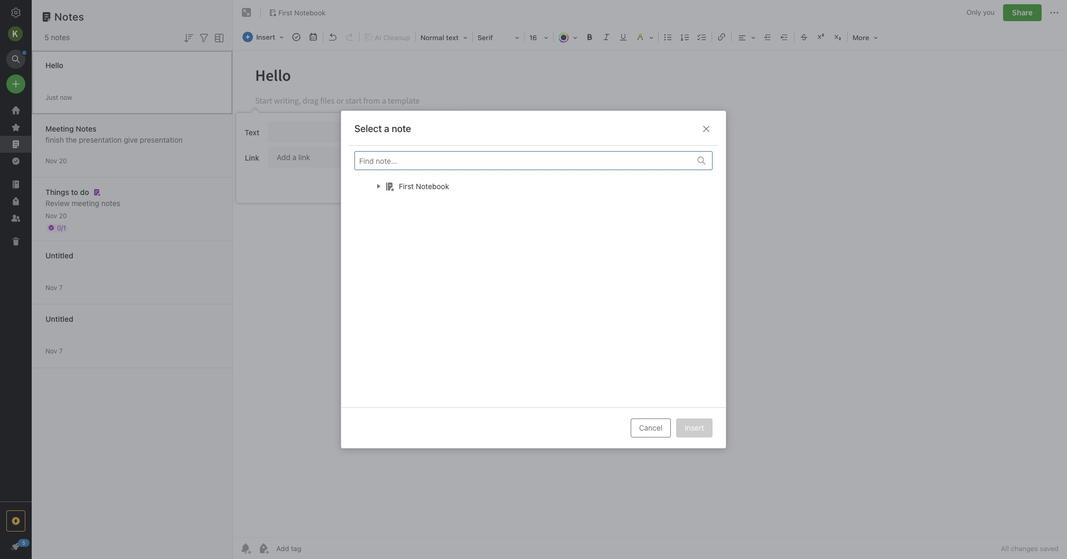 Task type: describe. For each thing, give the bounding box(es) containing it.
highlight image
[[632, 30, 657, 44]]

2 nov from the top
[[45, 212, 57, 220]]

notes inside meeting notes finish the presentation give presentation
[[76, 124, 96, 133]]

things to do
[[45, 187, 89, 196]]

hello
[[45, 61, 63, 69]]

more image
[[849, 30, 882, 44]]

5
[[44, 33, 49, 42]]

font size image
[[526, 30, 552, 44]]

meeting
[[45, 124, 74, 133]]

2 nov 7 from the top
[[45, 347, 63, 355]]

insert link image
[[714, 30, 729, 44]]

the
[[66, 135, 77, 144]]

changes
[[1011, 544, 1038, 553]]

only
[[967, 8, 982, 17]]

1 untitled from the top
[[45, 251, 73, 260]]

things
[[45, 187, 69, 196]]

1 horizontal spatial notes
[[101, 198, 120, 207]]

to
[[71, 187, 78, 196]]

upgrade image
[[10, 515, 22, 527]]

note list element
[[32, 0, 233, 559]]

first notebook inside cell
[[399, 182, 449, 191]]

close image
[[700, 123, 713, 135]]

strikethrough image
[[797, 30, 812, 44]]

first notebook button
[[265, 5, 329, 20]]

insert button
[[676, 419, 713, 438]]

checklist image
[[695, 30, 710, 44]]

select
[[355, 123, 382, 134]]

4 nov from the top
[[45, 347, 57, 355]]

notebook inside cell
[[416, 182, 449, 191]]

undo image
[[326, 30, 340, 44]]

superscript image
[[814, 30, 829, 44]]

indent image
[[760, 30, 775, 44]]

home image
[[10, 104, 22, 117]]

note window element
[[233, 0, 1067, 559]]

2 untitled from the top
[[45, 314, 73, 323]]

0 vertical spatial notes
[[54, 11, 84, 23]]

2 presentation from the left
[[140, 135, 183, 144]]

you
[[983, 8, 995, 17]]

Note Editor text field
[[233, 51, 1067, 537]]

subscript image
[[831, 30, 846, 44]]

now
[[60, 93, 72, 101]]

notebook inside button
[[294, 8, 326, 17]]

a
[[384, 123, 389, 134]]

note
[[392, 123, 411, 134]]

heading level image
[[417, 30, 471, 44]]

outdent image
[[777, 30, 792, 44]]

all
[[1001, 544, 1009, 553]]

expand note image
[[240, 6, 253, 19]]

meeting
[[72, 198, 99, 207]]

1 nov from the top
[[45, 157, 57, 165]]

review meeting notes
[[45, 198, 120, 207]]

calendar event image
[[306, 30, 321, 44]]

task image
[[289, 30, 304, 44]]

italic image
[[599, 30, 614, 44]]

select a note
[[355, 123, 411, 134]]

2 7 from the top
[[59, 347, 63, 355]]

3 nov from the top
[[45, 284, 57, 291]]

just now
[[45, 93, 72, 101]]

meeting notes finish the presentation give presentation
[[45, 124, 183, 144]]



Task type: vqa. For each thing, say whether or not it's contained in the screenshot.
Cancel
yes



Task type: locate. For each thing, give the bounding box(es) containing it.
tree
[[0, 102, 32, 501]]

just
[[45, 93, 58, 101]]

0 horizontal spatial first notebook
[[278, 8, 326, 17]]

first notebook cell
[[355, 175, 723, 197]]

1 nov 7 from the top
[[45, 284, 63, 291]]

font family image
[[474, 30, 523, 44]]

give
[[124, 135, 138, 144]]

0 vertical spatial 20
[[59, 157, 67, 165]]

first notebook
[[278, 8, 326, 17], [399, 182, 449, 191]]

notes right 'meeting'
[[101, 198, 120, 207]]

nov
[[45, 157, 57, 165], [45, 212, 57, 220], [45, 284, 57, 291], [45, 347, 57, 355]]

notes up the
[[76, 124, 96, 133]]

cancel button
[[631, 419, 671, 438]]

7
[[59, 284, 63, 291], [59, 347, 63, 355]]

1 20 from the top
[[59, 157, 67, 165]]

1 vertical spatial 20
[[59, 212, 67, 220]]

5 notes
[[44, 33, 70, 42]]

saved
[[1040, 544, 1059, 553]]

1 vertical spatial 7
[[59, 347, 63, 355]]

first inside button
[[278, 8, 293, 17]]

first inside cell
[[399, 182, 414, 191]]

0 vertical spatial 7
[[59, 284, 63, 291]]

1 vertical spatial notes
[[101, 198, 120, 207]]

nov 20 down finish on the top left
[[45, 157, 67, 165]]

notebook
[[294, 8, 326, 17], [416, 182, 449, 191]]

0 horizontal spatial notes
[[51, 33, 70, 42]]

20 up 0/1
[[59, 212, 67, 220]]

1 horizontal spatial first
[[399, 182, 414, 191]]

font color image
[[555, 30, 581, 44]]

notes up 5 notes
[[54, 11, 84, 23]]

first notebook inside button
[[278, 8, 326, 17]]

share button
[[1004, 4, 1042, 21]]

alignment image
[[733, 30, 759, 44]]

numbered list image
[[678, 30, 693, 44]]

1 vertical spatial nov 7
[[45, 347, 63, 355]]

1 vertical spatial notebook
[[416, 182, 449, 191]]

1 horizontal spatial notebook
[[416, 182, 449, 191]]

cancel
[[639, 423, 663, 432]]

0 vertical spatial notes
[[51, 33, 70, 42]]

1 vertical spatial notes
[[76, 124, 96, 133]]

nov 20
[[45, 157, 67, 165], [45, 212, 67, 220]]

finish
[[45, 135, 64, 144]]

1 vertical spatial untitled
[[45, 314, 73, 323]]

0 horizontal spatial presentation
[[79, 135, 122, 144]]

share
[[1012, 8, 1033, 17]]

1 vertical spatial nov 20
[[45, 212, 67, 220]]

20 down finish on the top left
[[59, 157, 67, 165]]

bulleted list image
[[661, 30, 676, 44]]

0 vertical spatial nov 20
[[45, 157, 67, 165]]

insert image
[[240, 30, 287, 44]]

0/1
[[57, 224, 66, 232]]

2 nov 20 from the top
[[45, 212, 67, 220]]

nov 20 down review
[[45, 212, 67, 220]]

Find note… text field
[[355, 152, 691, 169]]

only you
[[967, 8, 995, 17]]

1 vertical spatial first notebook
[[399, 182, 449, 191]]

all changes saved
[[1001, 544, 1059, 553]]

0 horizontal spatial first
[[278, 8, 293, 17]]

first
[[278, 8, 293, 17], [399, 182, 414, 191]]

notes right 5
[[51, 33, 70, 42]]

1 vertical spatial first
[[399, 182, 414, 191]]

presentation right give
[[140, 135, 183, 144]]

notes
[[51, 33, 70, 42], [101, 198, 120, 207]]

0 vertical spatial notebook
[[294, 8, 326, 17]]

underline image
[[616, 30, 631, 44]]

0 vertical spatial first notebook
[[278, 8, 326, 17]]

bold image
[[582, 30, 597, 44]]

1 horizontal spatial presentation
[[140, 135, 183, 144]]

0 vertical spatial first
[[278, 8, 293, 17]]

add tag image
[[257, 542, 270, 555]]

review
[[45, 198, 70, 207]]

presentation
[[79, 135, 122, 144], [140, 135, 183, 144]]

1 presentation from the left
[[79, 135, 122, 144]]

0 vertical spatial untitled
[[45, 251, 73, 260]]

0 horizontal spatial notebook
[[294, 8, 326, 17]]

add a reminder image
[[239, 542, 252, 555]]

1 7 from the top
[[59, 284, 63, 291]]

20
[[59, 157, 67, 165], [59, 212, 67, 220]]

1 nov 20 from the top
[[45, 157, 67, 165]]

2 20 from the top
[[59, 212, 67, 220]]

1 horizontal spatial first notebook
[[399, 182, 449, 191]]

do
[[80, 187, 89, 196]]

untitled
[[45, 251, 73, 260], [45, 314, 73, 323]]

nov 7
[[45, 284, 63, 291], [45, 347, 63, 355]]

0 vertical spatial nov 7
[[45, 284, 63, 291]]

notes
[[54, 11, 84, 23], [76, 124, 96, 133]]

presentation right the
[[79, 135, 122, 144]]

settings image
[[10, 6, 22, 19]]

insert
[[685, 423, 704, 432]]



